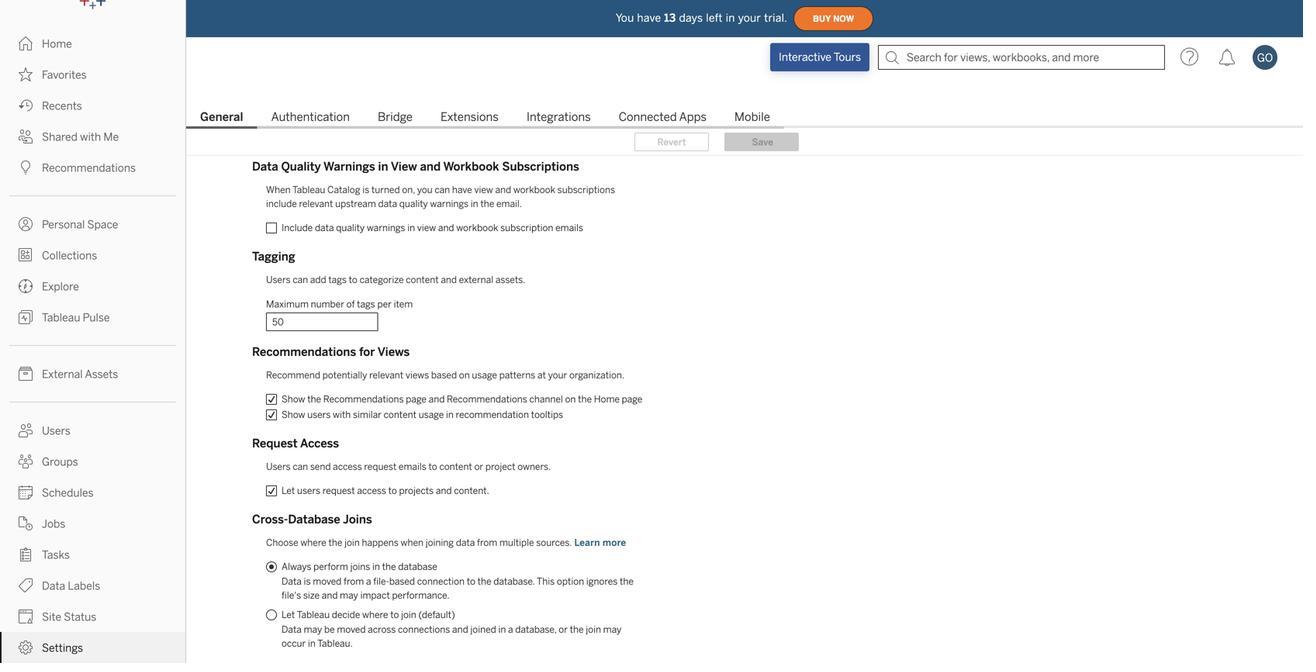 Task type: describe. For each thing, give the bounding box(es) containing it.
a inside always perform joins in the database data is moved from a file-based connection to the database. this option ignores the file's size and may impact performance.
[[366, 576, 371, 588]]

personal space link
[[0, 209, 185, 240]]

favorites
[[42, 69, 87, 81]]

groups
[[42, 456, 78, 469]]

categorize
[[360, 274, 404, 286]]

on inside show the recommendations page and recommendations channel on the home page show users with similar content usage in recommendation tooltips
[[565, 394, 576, 405]]

request
[[252, 437, 298, 451]]

tableau inside main navigation. press the up and down arrow keys to access links. element
[[42, 312, 80, 324]]

and up "you"
[[420, 160, 441, 174]]

home inside show the recommendations page and recommendations channel on the home page show users with similar content usage in recommendation tooltips
[[594, 394, 620, 405]]

cross-database joins
[[252, 513, 372, 527]]

similar
[[353, 409, 382, 421]]

this
[[537, 576, 555, 588]]

connection
[[417, 576, 465, 588]]

to up the projects
[[429, 461, 438, 473]]

be
[[324, 624, 335, 636]]

a inside let tableau decide where to join (default) data may be moved across connections and joined in a database, or the join may occur in tableau.
[[508, 624, 513, 636]]

0 vertical spatial have
[[638, 11, 662, 24]]

and inside always perform joins in the database data is moved from a file-based connection to the database. this option ignores the file's size and may impact performance.
[[322, 590, 338, 602]]

learn more link
[[572, 537, 629, 550]]

subscription
[[501, 222, 554, 234]]

send
[[310, 461, 331, 473]]

data labels link
[[0, 570, 185, 602]]

home inside main navigation. press the up and down arrow keys to access links. element
[[42, 38, 72, 50]]

2 horizontal spatial data
[[456, 537, 475, 549]]

quality inside when tableau catalog is turned on, you can have view and workbook subscriptions include relevant upstream data quality warnings in the email.
[[400, 198, 428, 210]]

the down organization. at the bottom of page
[[578, 394, 592, 405]]

users inside show the recommendations page and recommendations channel on the home page show users with similar content usage in recommendation tooltips
[[308, 409, 331, 421]]

always perform joins in the database data is moved from a file-based connection to the database. this option ignores the file's size and may impact performance.
[[282, 562, 634, 602]]

bridge
[[378, 110, 413, 124]]

moved inside always perform joins in the database data is moved from a file-based connection to the database. this option ignores the file's size and may impact performance.
[[313, 576, 342, 588]]

at
[[538, 370, 546, 381]]

turned
[[372, 184, 400, 196]]

happens
[[362, 537, 399, 549]]

and inside let tableau decide where to join (default) data may be moved across connections and joined in a database, or the join may occur in tableau.
[[453, 624, 469, 636]]

choose
[[266, 537, 299, 549]]

in inside show the recommendations page and recommendations channel on the home page show users with similar content usage in recommendation tooltips
[[446, 409, 454, 421]]

(default)
[[419, 610, 455, 621]]

assets
[[85, 368, 118, 381]]

is inside always perform joins in the database data is moved from a file-based connection to the database. this option ignores the file's size and may impact performance.
[[304, 576, 311, 588]]

warnings
[[324, 160, 375, 174]]

always
[[282, 562, 312, 573]]

pulse
[[83, 312, 110, 324]]

database
[[288, 513, 341, 527]]

projects
[[399, 485, 434, 497]]

on,
[[402, 184, 415, 196]]

across
[[368, 624, 396, 636]]

views
[[378, 345, 410, 359]]

data inside when tableau catalog is turned on, you can have view and workbook subscriptions include relevant upstream data quality warnings in the email.
[[378, 198, 397, 210]]

usage inside show the recommendations page and recommendations channel on the home page show users with similar content usage in recommendation tooltips
[[419, 409, 444, 421]]

2 vertical spatial content
[[440, 461, 473, 473]]

option
[[557, 576, 585, 588]]

tableau pulse link
[[0, 302, 185, 333]]

1 vertical spatial relevant
[[370, 370, 404, 381]]

0 vertical spatial request
[[364, 461, 397, 473]]

1 vertical spatial quality
[[336, 222, 365, 234]]

site
[[42, 611, 61, 624]]

external assets
[[42, 368, 118, 381]]

external
[[42, 368, 83, 381]]

based inside always perform joins in the database data is moved from a file-based connection to the database. this option ignores the file's size and may impact performance.
[[390, 576, 415, 588]]

catalog
[[328, 184, 361, 196]]

1 horizontal spatial your
[[739, 11, 762, 24]]

the inside let tableau decide where to join (default) data may be moved across connections and joined in a database, or the join may occur in tableau.
[[570, 624, 584, 636]]

tooltips
[[531, 409, 563, 421]]

jobs link
[[0, 508, 185, 539]]

tasks link
[[0, 539, 185, 570]]

the up perform
[[329, 537, 343, 549]]

recommendations for views
[[252, 345, 410, 359]]

in right "occur"
[[308, 638, 316, 650]]

2 page from the left
[[622, 394, 643, 405]]

more
[[603, 537, 627, 549]]

shared with me
[[42, 131, 119, 144]]

interactive tours
[[779, 51, 862, 64]]

potentially
[[323, 370, 367, 381]]

recents
[[42, 100, 82, 113]]

authentication
[[271, 110, 350, 124]]

add
[[310, 274, 326, 286]]

where inside let tableau decide where to join (default) data may be moved across connections and joined in a database, or the join may occur in tableau.
[[362, 610, 388, 621]]

shared with me link
[[0, 121, 185, 152]]

0 horizontal spatial your
[[548, 370, 568, 381]]

2 horizontal spatial may
[[604, 624, 622, 636]]

access for send
[[333, 461, 362, 473]]

data labels
[[42, 580, 100, 593]]

the down recommend
[[308, 394, 321, 405]]

Search for views, workbooks, and more text field
[[879, 45, 1166, 70]]

me
[[103, 131, 119, 144]]

multiple
[[500, 537, 534, 549]]

0 vertical spatial emails
[[556, 222, 584, 234]]

main content containing general
[[186, 78, 1304, 664]]

cross-
[[252, 513, 288, 527]]

users can add tags to categorize content and external assets.
[[266, 274, 526, 286]]

tableau for when
[[293, 184, 325, 196]]

revert
[[658, 136, 687, 148]]

have inside when tableau catalog is turned on, you can have view and workbook subscriptions include relevant upstream data quality warnings in the email.
[[452, 184, 472, 196]]

view
[[391, 160, 417, 174]]

database
[[398, 562, 438, 573]]

relevant inside when tableau catalog is turned on, you can have view and workbook subscriptions include relevant upstream data quality warnings in the email.
[[299, 198, 333, 210]]

content.
[[454, 485, 490, 497]]

site status
[[42, 611, 97, 624]]

external
[[459, 274, 494, 286]]

1 horizontal spatial join
[[401, 610, 417, 621]]

access for request
[[357, 485, 386, 497]]

data inside the data labels link
[[42, 580, 65, 593]]

interactive
[[779, 51, 832, 64]]

explore
[[42, 281, 79, 293]]

maximum number of tags per item
[[266, 299, 413, 310]]

users inside main navigation. press the up and down arrow keys to access links. element
[[42, 425, 71, 438]]

recommendations up similar
[[324, 394, 404, 405]]

let users request access to projects and content.
[[282, 485, 490, 497]]

Maximum number of tags per item number field
[[266, 313, 378, 331]]

left
[[707, 11, 723, 24]]

tableau pulse
[[42, 312, 110, 324]]

personal space
[[42, 218, 118, 231]]

0 vertical spatial content
[[406, 274, 439, 286]]

1 horizontal spatial from
[[477, 537, 498, 549]]

settings link
[[0, 633, 185, 664]]

you
[[417, 184, 433, 196]]

upstream
[[335, 198, 376, 210]]

now
[[834, 14, 855, 23]]

to inside always perform joins in the database data is moved from a file-based connection to the database. this option ignores the file's size and may impact performance.
[[467, 576, 476, 588]]

channel
[[530, 394, 563, 405]]

0 vertical spatial join
[[345, 537, 360, 549]]

the up file-
[[382, 562, 396, 573]]

main navigation. press the up and down arrow keys to access links. element
[[0, 28, 185, 664]]

users for tagging
[[266, 274, 291, 286]]

recommendation
[[456, 409, 529, 421]]

organization.
[[570, 370, 625, 381]]

collections
[[42, 250, 97, 262]]

and right the projects
[[436, 485, 452, 497]]

joining
[[426, 537, 454, 549]]

2 horizontal spatial join
[[586, 624, 601, 636]]

maximum
[[266, 299, 309, 310]]

assets.
[[496, 274, 526, 286]]

recommendations inside "link"
[[42, 162, 136, 175]]

number
[[311, 299, 345, 310]]

or inside let tableau decide where to join (default) data may be moved across connections and joined in a database, or the join may occur in tableau.
[[559, 624, 568, 636]]

status
[[64, 611, 97, 624]]

can inside when tableau catalog is turned on, you can have view and workbook subscriptions include relevant upstream data quality warnings in the email.
[[435, 184, 450, 196]]

schedules
[[42, 487, 94, 500]]

tableau for let
[[297, 610, 330, 621]]

in right 'left'
[[726, 11, 735, 24]]

0 vertical spatial based
[[431, 370, 457, 381]]

subscriptions
[[502, 160, 580, 174]]

buy
[[813, 14, 831, 23]]

can for tagging
[[293, 274, 308, 286]]

workbook inside when tableau catalog is turned on, you can have view and workbook subscriptions include relevant upstream data quality warnings in the email.
[[514, 184, 556, 196]]



Task type: locate. For each thing, give the bounding box(es) containing it.
moved
[[313, 576, 342, 588], [337, 624, 366, 636]]

tags for tagging
[[329, 274, 347, 286]]

from
[[477, 537, 498, 549], [344, 576, 364, 588]]

is up size
[[304, 576, 311, 588]]

the inside when tableau catalog is turned on, you can have view and workbook subscriptions include relevant upstream data quality warnings in the email.
[[481, 198, 495, 210]]

1 vertical spatial warnings
[[367, 222, 406, 234]]

users down tagging
[[266, 274, 291, 286]]

1 horizontal spatial home
[[594, 394, 620, 405]]

1 vertical spatial request
[[323, 485, 355, 497]]

0 vertical spatial with
[[80, 131, 101, 144]]

have left 13
[[638, 11, 662, 24]]

is up upstream
[[363, 184, 370, 196]]

1 let from the top
[[282, 485, 295, 497]]

joins
[[343, 513, 372, 527]]

data up file's
[[282, 576, 302, 588]]

data inside always perform joins in the database data is moved from a file-based connection to the database. this option ignores the file's size and may impact performance.
[[282, 576, 302, 588]]

1 vertical spatial can
[[293, 274, 308, 286]]

can left add
[[293, 274, 308, 286]]

content up content.
[[440, 461, 473, 473]]

warnings inside when tableau catalog is turned on, you can have view and workbook subscriptions include relevant upstream data quality warnings in the email.
[[430, 198, 469, 210]]

the left email.
[[481, 198, 495, 210]]

users up access
[[308, 409, 331, 421]]

2 vertical spatial data
[[456, 537, 475, 549]]

1 horizontal spatial where
[[362, 610, 388, 621]]

0 horizontal spatial quality
[[336, 222, 365, 234]]

let for let tableau decide where to join (default) data may be moved across connections and joined in a database, or the join may occur in tableau.
[[282, 610, 295, 621]]

1 vertical spatial let
[[282, 610, 295, 621]]

users can send access request emails to content or project owners.
[[266, 461, 551, 473]]

may left be at the left of page
[[304, 624, 322, 636]]

the
[[481, 198, 495, 210], [308, 394, 321, 405], [578, 394, 592, 405], [329, 537, 343, 549], [382, 562, 396, 573], [478, 576, 492, 588], [620, 576, 634, 588], [570, 624, 584, 636]]

or
[[475, 461, 484, 473], [559, 624, 568, 636]]

workbook
[[444, 160, 500, 174]]

0 horizontal spatial request
[[323, 485, 355, 497]]

1 vertical spatial based
[[390, 576, 415, 588]]

in down recommend potentially relevant views based on usage patterns at your organization.
[[446, 409, 454, 421]]

view inside when tableau catalog is turned on, you can have view and workbook subscriptions include relevant upstream data quality warnings in the email.
[[475, 184, 493, 196]]

access up joins
[[357, 485, 386, 497]]

data up "occur"
[[282, 624, 302, 636]]

where up the across
[[362, 610, 388, 621]]

content up item
[[406, 274, 439, 286]]

0 vertical spatial from
[[477, 537, 498, 549]]

may inside always perform joins in the database data is moved from a file-based connection to the database. this option ignores the file's size and may impact performance.
[[340, 590, 358, 602]]

jobs
[[42, 518, 65, 531]]

1 horizontal spatial have
[[638, 11, 662, 24]]

1 horizontal spatial workbook
[[514, 184, 556, 196]]

and left joined
[[453, 624, 469, 636]]

to for categorize
[[349, 274, 358, 286]]

with left me on the left of the page
[[80, 131, 101, 144]]

with inside show the recommendations page and recommendations channel on the home page show users with similar content usage in recommendation tooltips
[[333, 409, 351, 421]]

0 vertical spatial users
[[308, 409, 331, 421]]

from inside always perform joins in the database data is moved from a file-based connection to the database. this option ignores the file's size and may impact performance.
[[344, 576, 364, 588]]

1 horizontal spatial usage
[[472, 370, 498, 381]]

1 vertical spatial on
[[565, 394, 576, 405]]

content right similar
[[384, 409, 417, 421]]

1 vertical spatial home
[[594, 394, 620, 405]]

let inside let tableau decide where to join (default) data may be moved across connections and joined in a database, or the join may occur in tableau.
[[282, 610, 295, 621]]

warnings down turned
[[367, 222, 406, 234]]

moved inside let tableau decide where to join (default) data may be moved across connections and joined in a database, or the join may occur in tableau.
[[337, 624, 366, 636]]

to left the projects
[[389, 485, 397, 497]]

may
[[340, 590, 358, 602], [304, 624, 322, 636], [604, 624, 622, 636]]

0 horizontal spatial warnings
[[367, 222, 406, 234]]

show the recommendations page and recommendations channel on the home page show users with similar content usage in recommendation tooltips
[[282, 394, 643, 421]]

data up when
[[252, 160, 278, 174]]

1 show from the top
[[282, 394, 305, 405]]

1 horizontal spatial quality
[[400, 198, 428, 210]]

per
[[378, 299, 392, 310]]

the right database,
[[570, 624, 584, 636]]

and down when tableau catalog is turned on, you can have view and workbook subscriptions include relevant upstream data quality warnings in the email.
[[438, 222, 454, 234]]

your right at
[[548, 370, 568, 381]]

let down file's
[[282, 610, 295, 621]]

1 horizontal spatial with
[[333, 409, 351, 421]]

in up file-
[[373, 562, 380, 573]]

0 horizontal spatial relevant
[[299, 198, 333, 210]]

1 vertical spatial data
[[315, 222, 334, 234]]

on right channel
[[565, 394, 576, 405]]

join down 'ignores'
[[586, 624, 601, 636]]

0 vertical spatial data
[[378, 198, 397, 210]]

buy now button
[[794, 6, 874, 31]]

tableau down size
[[297, 610, 330, 621]]

tags for users can add tags to categorize content and external assets.
[[357, 299, 375, 310]]

0 vertical spatial let
[[282, 485, 295, 497]]

performance.
[[392, 590, 450, 602]]

1 vertical spatial moved
[[337, 624, 366, 636]]

workbook down email.
[[457, 222, 499, 234]]

tableau down quality
[[293, 184, 325, 196]]

0 vertical spatial can
[[435, 184, 450, 196]]

1 horizontal spatial relevant
[[370, 370, 404, 381]]

with inside "link"
[[80, 131, 101, 144]]

can
[[435, 184, 450, 196], [293, 274, 308, 286], [293, 461, 308, 473]]

subscriptions
[[558, 184, 616, 196]]

based down database at the left bottom of the page
[[390, 576, 415, 588]]

is inside when tableau catalog is turned on, you can have view and workbook subscriptions include relevant upstream data quality warnings in the email.
[[363, 184, 370, 196]]

and right size
[[322, 590, 338, 602]]

data quality warnings in view and workbook subscriptions
[[252, 160, 580, 174]]

moved down perform
[[313, 576, 342, 588]]

labels
[[68, 580, 100, 593]]

usage down views
[[419, 409, 444, 421]]

0 vertical spatial warnings
[[430, 198, 469, 210]]

is
[[363, 184, 370, 196], [304, 576, 311, 588]]

users up the groups
[[42, 425, 71, 438]]

in left email.
[[471, 198, 479, 210]]

a left file-
[[366, 576, 371, 588]]

users down send
[[297, 485, 321, 497]]

relevant
[[299, 198, 333, 210], [370, 370, 404, 381]]

0 vertical spatial workbook
[[514, 184, 556, 196]]

data down turned
[[378, 198, 397, 210]]

database,
[[516, 624, 557, 636]]

1 horizontal spatial warnings
[[430, 198, 469, 210]]

home up 'favorites'
[[42, 38, 72, 50]]

0 horizontal spatial tags
[[329, 274, 347, 286]]

2 vertical spatial join
[[586, 624, 601, 636]]

1 vertical spatial users
[[42, 425, 71, 438]]

or right database,
[[559, 624, 568, 636]]

file-
[[374, 576, 390, 588]]

0 vertical spatial on
[[459, 370, 470, 381]]

for
[[359, 345, 375, 359]]

emails up the projects
[[399, 461, 427, 473]]

0 vertical spatial users
[[266, 274, 291, 286]]

0 vertical spatial or
[[475, 461, 484, 473]]

impact
[[361, 590, 390, 602]]

schedules link
[[0, 477, 185, 508]]

recommend potentially relevant views based on usage patterns at your organization.
[[266, 370, 625, 381]]

on
[[459, 370, 470, 381], [565, 394, 576, 405]]

and inside when tableau catalog is turned on, you can have view and workbook subscriptions include relevant upstream data quality warnings in the email.
[[496, 184, 512, 196]]

have down workbook
[[452, 184, 472, 196]]

0 horizontal spatial a
[[366, 576, 371, 588]]

0 horizontal spatial or
[[475, 461, 484, 473]]

1 vertical spatial users
[[297, 485, 321, 497]]

recents link
[[0, 90, 185, 121]]

1 horizontal spatial based
[[431, 370, 457, 381]]

navigation
[[186, 106, 1304, 129]]

and down recommend potentially relevant views based on usage patterns at your organization.
[[429, 394, 445, 405]]

1 vertical spatial or
[[559, 624, 568, 636]]

0 vertical spatial where
[[301, 537, 327, 549]]

1 page from the left
[[406, 394, 427, 405]]

workbook down subscriptions
[[514, 184, 556, 196]]

0 vertical spatial show
[[282, 394, 305, 405]]

decide
[[332, 610, 360, 621]]

apps
[[680, 110, 707, 124]]

1 horizontal spatial a
[[508, 624, 513, 636]]

0 horizontal spatial view
[[417, 222, 436, 234]]

space
[[87, 218, 118, 231]]

tableau inside when tableau catalog is turned on, you can have view and workbook subscriptions include relevant upstream data quality warnings in the email.
[[293, 184, 325, 196]]

0 horizontal spatial with
[[80, 131, 101, 144]]

tableau.
[[318, 638, 353, 650]]

1 vertical spatial workbook
[[457, 222, 499, 234]]

users down request
[[266, 461, 291, 473]]

general
[[200, 110, 243, 124]]

0 horizontal spatial is
[[304, 576, 311, 588]]

learn
[[575, 537, 601, 549]]

size
[[303, 590, 320, 602]]

0 horizontal spatial where
[[301, 537, 327, 549]]

views
[[406, 370, 429, 381]]

emails down subscriptions
[[556, 222, 584, 234]]

main content
[[186, 78, 1304, 664]]

of
[[347, 299, 355, 310]]

or left project
[[475, 461, 484, 473]]

your left trial. on the right of the page
[[739, 11, 762, 24]]

1 vertical spatial tableau
[[42, 312, 80, 324]]

sub-spaces tab list
[[186, 109, 1304, 129]]

buy now
[[813, 14, 855, 23]]

on up show the recommendations page and recommendations channel on the home page show users with similar content usage in recommendation tooltips at the left bottom
[[459, 370, 470, 381]]

the left database. on the bottom left of the page
[[478, 576, 492, 588]]

data inside let tableau decide where to join (default) data may be moved across connections and joined in a database, or the join may occur in tableau.
[[282, 624, 302, 636]]

have
[[638, 11, 662, 24], [452, 184, 472, 196]]

13
[[665, 11, 676, 24]]

1 vertical spatial tags
[[357, 299, 375, 310]]

in down "on,"
[[408, 222, 415, 234]]

1 vertical spatial content
[[384, 409, 417, 421]]

include
[[282, 222, 313, 234]]

content inside show the recommendations page and recommendations channel on the home page show users with similar content usage in recommendation tooltips
[[384, 409, 417, 421]]

0 vertical spatial tags
[[329, 274, 347, 286]]

revert button
[[635, 133, 709, 151]]

in inside when tableau catalog is turned on, you can have view and workbook subscriptions include relevant upstream data quality warnings in the email.
[[471, 198, 479, 210]]

can left send
[[293, 461, 308, 473]]

to right connection
[[467, 576, 476, 588]]

and inside show the recommendations page and recommendations channel on the home page show users with similar content usage in recommendation tooltips
[[429, 394, 445, 405]]

a left database,
[[508, 624, 513, 636]]

join down joins
[[345, 537, 360, 549]]

to up "of"
[[349, 274, 358, 286]]

0 horizontal spatial based
[[390, 576, 415, 588]]

navigation containing general
[[186, 106, 1304, 129]]

mobile
[[735, 110, 771, 124]]

home down organization. at the bottom of page
[[594, 394, 620, 405]]

let for let users request access to projects and content.
[[282, 485, 295, 497]]

1 vertical spatial from
[[344, 576, 364, 588]]

data right joining on the bottom
[[456, 537, 475, 549]]

tableau inside let tableau decide where to join (default) data may be moved across connections and joined in a database, or the join may occur in tableau.
[[297, 610, 330, 621]]

recommendations
[[42, 162, 136, 175], [252, 345, 356, 359], [324, 394, 404, 405], [447, 394, 528, 405]]

1 vertical spatial view
[[417, 222, 436, 234]]

recommendations up recommend
[[252, 345, 356, 359]]

perform
[[314, 562, 348, 573]]

0 horizontal spatial data
[[315, 222, 334, 234]]

0 vertical spatial usage
[[472, 370, 498, 381]]

to for projects
[[389, 485, 397, 497]]

0 vertical spatial is
[[363, 184, 370, 196]]

recommendations down the shared with me "link"
[[42, 162, 136, 175]]

request down send
[[323, 485, 355, 497]]

1 vertical spatial show
[[282, 409, 305, 421]]

page down organization. at the bottom of page
[[622, 394, 643, 405]]

recommendations link
[[0, 152, 185, 183]]

2 show from the top
[[282, 409, 305, 421]]

0 vertical spatial moved
[[313, 576, 342, 588]]

1 horizontal spatial view
[[475, 184, 493, 196]]

request
[[364, 461, 397, 473], [323, 485, 355, 497]]

when tableau catalog is turned on, you can have view and workbook subscriptions include relevant upstream data quality warnings in the email.
[[266, 184, 616, 210]]

1 horizontal spatial may
[[340, 590, 358, 602]]

where down database
[[301, 537, 327, 549]]

joins
[[350, 562, 370, 573]]

2 vertical spatial users
[[266, 461, 291, 473]]

to for join
[[391, 610, 399, 621]]

project
[[486, 461, 516, 473]]

integrations
[[527, 110, 591, 124]]

quality down upstream
[[336, 222, 365, 234]]

shared
[[42, 131, 78, 144]]

0 horizontal spatial page
[[406, 394, 427, 405]]

join up connections
[[401, 610, 417, 621]]

0 horizontal spatial workbook
[[457, 222, 499, 234]]

warnings down "you"
[[430, 198, 469, 210]]

can right "you"
[[435, 184, 450, 196]]

0 horizontal spatial on
[[459, 370, 470, 381]]

1 vertical spatial is
[[304, 576, 311, 588]]

cross-database joins option group
[[266, 560, 647, 651]]

tags right add
[[329, 274, 347, 286]]

page down views
[[406, 394, 427, 405]]

1 horizontal spatial tags
[[357, 299, 375, 310]]

let tableau decide where to join (default) data may be moved across connections and joined in a database, or the join may occur in tableau.
[[282, 610, 622, 650]]

in inside always perform joins in the database data is moved from a file-based connection to the database. this option ignores the file's size and may impact performance.
[[373, 562, 380, 573]]

tableau down the explore on the top of page
[[42, 312, 80, 324]]

settings
[[42, 642, 83, 655]]

0 horizontal spatial emails
[[399, 461, 427, 473]]

from left multiple
[[477, 537, 498, 549]]

users
[[266, 274, 291, 286], [42, 425, 71, 438], [266, 461, 291, 473]]

recommendations up "recommendation"
[[447, 394, 528, 405]]

personal
[[42, 218, 85, 231]]

0 vertical spatial view
[[475, 184, 493, 196]]

2 vertical spatial tableau
[[297, 610, 330, 621]]

2 let from the top
[[282, 610, 295, 621]]

users for request access
[[266, 461, 291, 473]]

0 vertical spatial home
[[42, 38, 72, 50]]

email.
[[497, 198, 522, 210]]

recommend
[[266, 370, 321, 381]]

relevant up include on the left
[[299, 198, 333, 210]]

1 vertical spatial access
[[357, 485, 386, 497]]

and up email.
[[496, 184, 512, 196]]

the right 'ignores'
[[620, 576, 634, 588]]

extensions
[[441, 110, 499, 124]]

tours
[[834, 51, 862, 64]]

data left 'labels'
[[42, 580, 65, 593]]

to inside let tableau decide where to join (default) data may be moved across connections and joined in a database, or the join may occur in tableau.
[[391, 610, 399, 621]]

relevant down views
[[370, 370, 404, 381]]

data right include on the left
[[315, 222, 334, 234]]

0 horizontal spatial have
[[452, 184, 472, 196]]

and left external
[[441, 274, 457, 286]]

when
[[401, 537, 424, 549]]

1 horizontal spatial is
[[363, 184, 370, 196]]

connected apps
[[619, 110, 707, 124]]

owners.
[[518, 461, 551, 473]]

with left similar
[[333, 409, 351, 421]]

1 vertical spatial join
[[401, 610, 417, 621]]

1 vertical spatial usage
[[419, 409, 444, 421]]

1 vertical spatial a
[[508, 624, 513, 636]]

may up decide
[[340, 590, 358, 602]]

where
[[301, 537, 327, 549], [362, 610, 388, 621]]

quality down "on,"
[[400, 198, 428, 210]]

0 vertical spatial tableau
[[293, 184, 325, 196]]

can for request access
[[293, 461, 308, 473]]

let
[[282, 485, 295, 497], [282, 610, 295, 621]]

in left 'view'
[[378, 160, 389, 174]]

tags right "of"
[[357, 299, 375, 310]]

0 horizontal spatial from
[[344, 576, 364, 588]]

quality
[[281, 160, 321, 174]]

from down the joins
[[344, 576, 364, 588]]

1 vertical spatial have
[[452, 184, 472, 196]]

usage left patterns
[[472, 370, 498, 381]]

moved down decide
[[337, 624, 366, 636]]

0 horizontal spatial usage
[[419, 409, 444, 421]]

0 horizontal spatial may
[[304, 624, 322, 636]]

include
[[266, 198, 297, 210]]

view down workbook
[[475, 184, 493, 196]]

join
[[345, 537, 360, 549], [401, 610, 417, 621], [586, 624, 601, 636]]

to up the across
[[391, 610, 399, 621]]

0 vertical spatial relevant
[[299, 198, 333, 210]]

in right joined
[[499, 624, 506, 636]]

0 horizontal spatial join
[[345, 537, 360, 549]]

quality
[[400, 198, 428, 210], [336, 222, 365, 234]]

view down when tableau catalog is turned on, you can have view and workbook subscriptions include relevant upstream data quality warnings in the email.
[[417, 222, 436, 234]]

sources.
[[537, 537, 572, 549]]

0 vertical spatial access
[[333, 461, 362, 473]]



Task type: vqa. For each thing, say whether or not it's contained in the screenshot.
ago corresponding to Order Details
no



